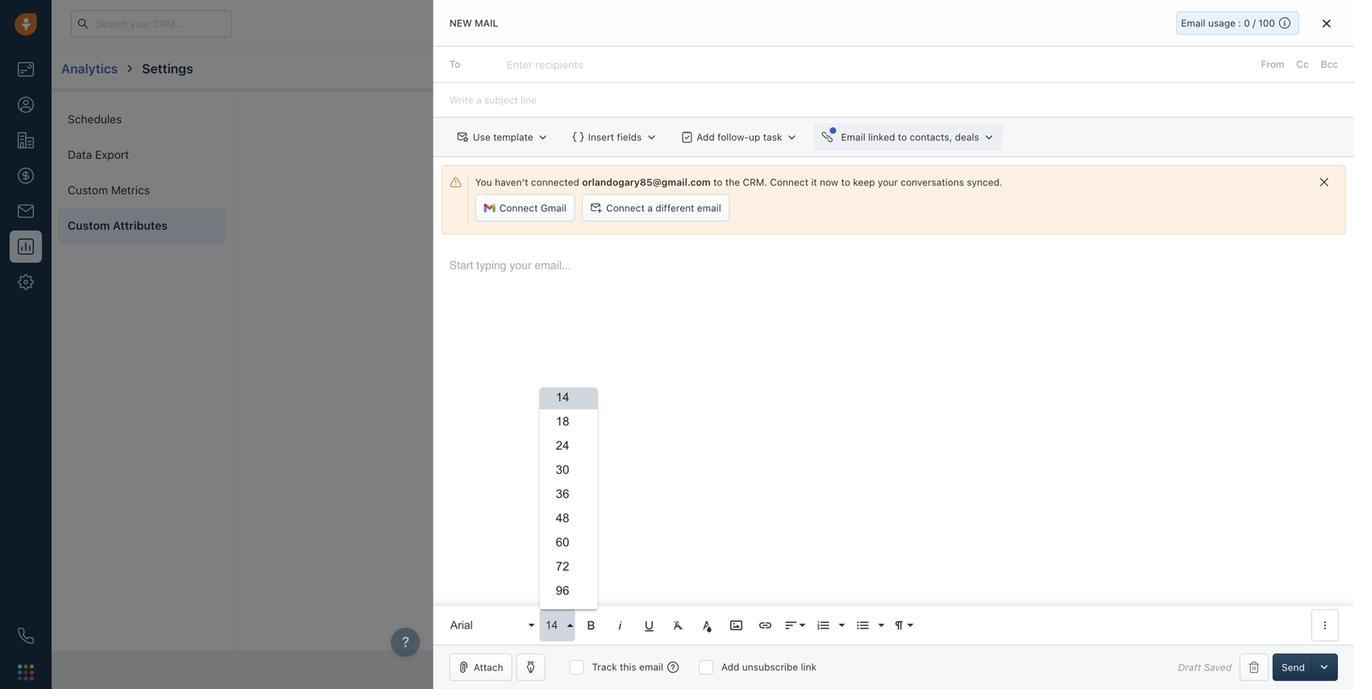 Task type: locate. For each thing, give the bounding box(es) containing it.
1 horizontal spatial email
[[697, 202, 721, 214]]

insert fields
[[588, 131, 642, 143]]

link
[[801, 661, 817, 673]]

dialog
[[433, 0, 1354, 689]]

use template button
[[449, 123, 557, 151]]

ordered list image
[[816, 618, 831, 633]]

email left the linked
[[841, 131, 865, 143]]

saved
[[1204, 662, 1232, 673]]

60
[[556, 536, 569, 549]]

0 horizontal spatial connect
[[499, 202, 538, 214]]

you haven't connected orlandogary85@gmail.com to the crm. connect it now to keep your conversations synced.
[[475, 177, 1002, 188]]

insert link (⌘k) image
[[758, 618, 773, 633]]

email for email linked to contacts, deals
[[841, 131, 865, 143]]

0 horizontal spatial to
[[713, 177, 723, 188]]

add left the unsubscribe
[[721, 661, 739, 673]]

add
[[697, 131, 715, 143], [721, 661, 739, 673]]

36 link
[[540, 482, 598, 506]]

add follow-up task button
[[673, 123, 806, 151]]

track this email
[[592, 661, 663, 673]]

from
[[1261, 59, 1284, 70]]

0
[[1244, 17, 1250, 29]]

Enter recipients text field
[[507, 52, 586, 77]]

connect left a
[[606, 202, 645, 214]]

template
[[493, 131, 533, 143]]

14
[[556, 391, 569, 404], [545, 619, 558, 632]]

0 vertical spatial email
[[1181, 17, 1205, 29]]

italic (⌘i) image
[[613, 618, 628, 633]]

more misc image
[[1318, 618, 1332, 633]]

1 vertical spatial 14
[[545, 619, 558, 632]]

add for add follow-up task
[[697, 131, 715, 143]]

to inside button
[[898, 131, 907, 143]]

unordered list image
[[856, 618, 870, 633]]

task
[[763, 131, 782, 143]]

linked
[[868, 131, 895, 143]]

1 horizontal spatial connect
[[606, 202, 645, 214]]

underline (⌘u) image
[[642, 618, 657, 633]]

18
[[556, 415, 569, 428]]

conversations
[[901, 177, 964, 188]]

application containing 14
[[433, 243, 1354, 645]]

96 link
[[540, 579, 598, 603]]

fields
[[617, 131, 642, 143]]

bcc
[[1321, 59, 1338, 70]]

add inside button
[[697, 131, 715, 143]]

email left the usage
[[1181, 17, 1205, 29]]

email
[[697, 202, 721, 214], [639, 661, 663, 673]]

1 vertical spatial add
[[721, 661, 739, 673]]

email right this
[[639, 661, 663, 673]]

this
[[620, 661, 636, 673]]

your
[[878, 177, 898, 188]]

application
[[433, 243, 1354, 645]]

0 horizontal spatial email
[[639, 661, 663, 673]]

to left the "the"
[[713, 177, 723, 188]]

0 horizontal spatial add
[[697, 131, 715, 143]]

1 vertical spatial email
[[841, 131, 865, 143]]

36
[[556, 487, 569, 501]]

0 vertical spatial email
[[697, 202, 721, 214]]

connect for connect gmail
[[499, 202, 538, 214]]

14 up '18'
[[556, 391, 569, 404]]

connect down haven't
[[499, 202, 538, 214]]

now
[[820, 177, 839, 188]]

email usage : 0 / 100
[[1181, 17, 1275, 29]]

100
[[1258, 17, 1275, 29]]

attach button
[[449, 654, 512, 681]]

2 horizontal spatial to
[[898, 131, 907, 143]]

haven't
[[495, 177, 528, 188]]

add left follow-
[[697, 131, 715, 143]]

orlandogary85@gmail.com
[[582, 177, 711, 188]]

email linked to contacts, deals
[[841, 131, 979, 143]]

30 link
[[540, 458, 598, 482]]

email right different on the top of the page
[[697, 202, 721, 214]]

1 horizontal spatial email
[[1181, 17, 1205, 29]]

to right now
[[841, 177, 850, 188]]

up
[[749, 131, 760, 143]]

0 horizontal spatial email
[[841, 131, 865, 143]]

it
[[811, 177, 817, 188]]

to
[[898, 131, 907, 143], [713, 177, 723, 188], [841, 177, 850, 188]]

to right the linked
[[898, 131, 907, 143]]

0 vertical spatial add
[[697, 131, 715, 143]]

connect left it
[[770, 177, 809, 188]]

connect for connect a different email
[[606, 202, 645, 214]]

email
[[1181, 17, 1205, 29], [841, 131, 865, 143]]

24 link
[[540, 434, 598, 458]]

deals
[[955, 131, 979, 143]]

96
[[556, 584, 569, 597]]

1 horizontal spatial add
[[721, 661, 739, 673]]

email inside button
[[841, 131, 865, 143]]

freshworks switcher image
[[18, 664, 34, 681]]

cc
[[1296, 59, 1309, 70]]

:
[[1238, 17, 1241, 29]]

a
[[647, 202, 653, 214]]

close image
[[1323, 19, 1331, 28]]

add follow-up task
[[697, 131, 782, 143]]

connect
[[770, 177, 809, 188], [499, 202, 538, 214], [606, 202, 645, 214]]

14 down 96
[[545, 619, 558, 632]]



Task type: describe. For each thing, give the bounding box(es) containing it.
keep
[[853, 177, 875, 188]]

arial button
[[445, 609, 536, 642]]

text color image
[[700, 618, 715, 633]]

email inside button
[[697, 202, 721, 214]]

track
[[592, 661, 617, 673]]

bold (⌘b) image
[[584, 618, 599, 633]]

to
[[449, 59, 460, 70]]

add unsubscribe link
[[721, 661, 817, 673]]

18 link
[[540, 409, 598, 434]]

phone image
[[18, 628, 34, 644]]

insert image (⌘p) image
[[729, 618, 744, 633]]

insert fields button
[[565, 123, 665, 151]]

30
[[556, 463, 569, 476]]

connect a different email
[[606, 202, 721, 214]]

gmail
[[541, 202, 566, 214]]

attach
[[474, 662, 503, 673]]

48
[[556, 511, 569, 525]]

phone element
[[10, 620, 42, 652]]

send
[[1282, 662, 1305, 673]]

1 vertical spatial email
[[639, 661, 663, 673]]

unsubscribe
[[742, 661, 798, 673]]

1 link
[[1231, 10, 1258, 37]]

the
[[725, 177, 740, 188]]

60 link
[[540, 530, 598, 555]]

align image
[[784, 618, 798, 633]]

arial
[[450, 619, 473, 632]]

different
[[655, 202, 694, 214]]

email linked to contacts, deals button
[[814, 123, 1003, 151]]

follow-
[[717, 131, 749, 143]]

14 link
[[540, 385, 598, 409]]

clear formatting image
[[671, 618, 686, 633]]

14 inside popup button
[[545, 619, 558, 632]]

usage
[[1208, 17, 1236, 29]]

72 link
[[540, 555, 598, 579]]

Write a subject line text field
[[433, 83, 1354, 117]]

connect gmail button
[[475, 194, 575, 222]]

new mail
[[449, 17, 498, 29]]

paragraph format image
[[892, 618, 906, 633]]

send button
[[1273, 654, 1314, 681]]

14 button
[[540, 609, 575, 642]]

add for add unsubscribe link
[[721, 661, 739, 673]]

1 horizontal spatial to
[[841, 177, 850, 188]]

72
[[556, 560, 569, 573]]

synced.
[[967, 177, 1002, 188]]

24
[[556, 439, 569, 452]]

email for email usage : 0 / 100
[[1181, 17, 1205, 29]]

draft saved
[[1178, 662, 1232, 673]]

new
[[449, 17, 472, 29]]

mail
[[475, 17, 498, 29]]

dialog containing 14
[[433, 0, 1354, 689]]

crm.
[[743, 177, 767, 188]]

0 vertical spatial 14
[[556, 391, 569, 404]]

you
[[475, 177, 492, 188]]

/
[[1253, 17, 1256, 29]]

Search your CRM... text field
[[71, 10, 232, 37]]

2 horizontal spatial connect
[[770, 177, 809, 188]]

draft
[[1178, 662, 1201, 673]]

use template
[[473, 131, 533, 143]]

48 link
[[540, 506, 598, 530]]

contacts,
[[910, 131, 952, 143]]

insert
[[588, 131, 614, 143]]

connect gmail
[[499, 202, 566, 214]]

use
[[473, 131, 491, 143]]

1
[[1248, 13, 1253, 23]]

connected
[[531, 177, 579, 188]]

connect a different email button
[[582, 194, 730, 222]]



Task type: vqa. For each thing, say whether or not it's contained in the screenshot.
Code View icon at the right of page
no



